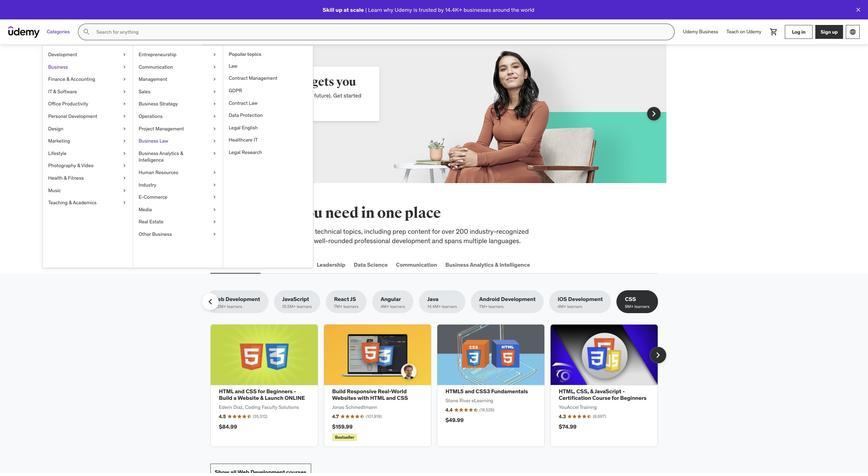 Task type: vqa. For each thing, say whether or not it's contained in the screenshot.


Task type: describe. For each thing, give the bounding box(es) containing it.
xsmall image for business strategy
[[212, 101, 217, 107]]

healthcare
[[229, 137, 253, 143]]

xsmall image for marketing
[[122, 138, 127, 145]]

it inside business law element
[[254, 137, 258, 143]]

real estate link
[[133, 216, 223, 228]]

other business link
[[133, 228, 223, 240]]

critical
[[238, 227, 258, 235]]

Search for anything text field
[[95, 26, 667, 38]]

data for data protection
[[229, 112, 239, 118]]

data science
[[354, 261, 388, 268]]

xsmall image for design
[[122, 125, 127, 132]]

xsmall image for teaching & academics
[[122, 199, 127, 206]]

management for contract
[[249, 75, 278, 81]]

business law link
[[133, 135, 223, 147]]

choose a language image
[[850, 28, 857, 35]]

skill up at scale | learn why udemy is trusted by 14.4k+ businesses around the world
[[323, 6, 535, 13]]

contract for contract management
[[229, 75, 248, 81]]

real
[[139, 219, 148, 225]]

future).
[[314, 92, 332, 99]]

analytics for business analytics & intelligence button
[[470, 261, 494, 268]]

need
[[325, 204, 359, 222]]

up for sign
[[833, 29, 838, 35]]

it & software link
[[43, 86, 133, 98]]

learners inside javascript 15.5m+ learners
[[297, 304, 312, 309]]

well-
[[314, 236, 328, 245]]

1 horizontal spatial law
[[229, 63, 238, 69]]

intelligence for business analytics & intelligence link on the left
[[139, 157, 164, 163]]

development for web development
[[225, 261, 259, 268]]

xsmall image for operations
[[212, 113, 217, 120]]

world
[[391, 388, 407, 395]]

communication button
[[395, 256, 439, 273]]

business analytics & intelligence for business analytics & intelligence link on the left
[[139, 150, 183, 163]]

development for personal development
[[68, 113, 97, 119]]

legal for legal research
[[229, 149, 241, 155]]

14.4k+
[[445, 6, 463, 13]]

close image
[[856, 6, 862, 13]]

4m+ inside ios development 4m+ learners
[[558, 304, 567, 309]]

sales link
[[133, 86, 223, 98]]

web for web development 12.2m+ learners
[[213, 296, 225, 302]]

professional
[[355, 236, 391, 245]]

on
[[741, 29, 746, 35]]

14.4m+
[[428, 304, 441, 309]]

it for it & software
[[48, 88, 52, 95]]

launch
[[265, 394, 284, 401]]

1 vertical spatial next image
[[653, 349, 664, 361]]

technical
[[315, 227, 342, 235]]

xsmall image for personal development
[[122, 113, 127, 120]]

xsmall image for communication
[[212, 64, 217, 70]]

xsmall image for business law
[[212, 138, 217, 145]]

design link
[[43, 123, 133, 135]]

rounded
[[328, 236, 353, 245]]

management for project
[[155, 125, 184, 132]]

web development
[[212, 261, 259, 268]]

covering critical workplace skills to technical topics, including prep content for over 200 industry-recognized certifications, our catalog supports well-rounded professional development and spans multiple languages.
[[210, 227, 529, 245]]

is
[[414, 6, 418, 13]]

xsmall image for e-commerce
[[212, 194, 217, 201]]

personal
[[48, 113, 67, 119]]

human
[[139, 169, 154, 175]]

xsmall image for lifestyle
[[122, 150, 127, 157]]

learners inside ios development 4m+ learners
[[568, 304, 583, 309]]

java 14.4m+ learners
[[428, 296, 457, 309]]

photography & video
[[48, 162, 94, 169]]

angular
[[381, 296, 401, 302]]

js
[[350, 296, 356, 302]]

health
[[48, 175, 63, 181]]

submit search image
[[83, 28, 91, 36]]

popular topics
[[229, 51, 261, 57]]

react js 7m+ learners
[[334, 296, 359, 309]]

websites
[[332, 394, 357, 401]]

(and
[[290, 92, 301, 99]]

- inside html, css, & javascript - certification course for beginners
[[623, 388, 625, 395]]

learners inside java 14.4m+ learners
[[442, 304, 457, 309]]

ios development 4m+ learners
[[558, 296, 603, 309]]

scale
[[350, 6, 364, 13]]

operations
[[139, 113, 163, 119]]

css inside css 9m+ learners
[[625, 296, 636, 302]]

& right finance
[[67, 76, 70, 82]]

build inside html and css for beginners - build a website & launch online
[[219, 394, 232, 401]]

topics,
[[343, 227, 363, 235]]

intelligence for business analytics & intelligence button
[[500, 261, 530, 268]]

business inside business analytics & intelligence button
[[446, 261, 469, 268]]

learners inside the react js 7m+ learners
[[344, 304, 359, 309]]

with inside learning that gets you skills for your present (and your future). get started with us.
[[235, 100, 246, 107]]

topics
[[247, 51, 261, 57]]

business analytics & intelligence for business analytics & intelligence button
[[446, 261, 530, 268]]

contract management
[[229, 75, 278, 81]]

legal for legal english
[[229, 124, 241, 131]]

health & fitness
[[48, 175, 84, 181]]

entrepreneurship link
[[133, 49, 223, 61]]

workplace
[[260, 227, 290, 235]]

project
[[139, 125, 154, 132]]

and inside covering critical workplace skills to technical topics, including prep content for over 200 industry-recognized certifications, our catalog supports well-rounded professional development and spans multiple languages.
[[432, 236, 443, 245]]

design
[[48, 125, 63, 132]]

7m+ for android development
[[480, 304, 488, 309]]

business strategy
[[139, 101, 178, 107]]

skills inside covering critical workplace skills to technical topics, including prep content for over 200 industry-recognized certifications, our catalog supports well-rounded professional development and spans multiple languages.
[[291, 227, 306, 235]]

xsmall image for human resources
[[212, 169, 217, 176]]

place
[[405, 204, 441, 222]]

personal development
[[48, 113, 97, 119]]

css,
[[577, 388, 589, 395]]

analytics for business analytics & intelligence link on the left
[[159, 150, 179, 156]]

sign up
[[821, 29, 838, 35]]

business inside "business strategy" link
[[139, 101, 158, 107]]

xsmall image for management
[[212, 76, 217, 83]]

learners inside "web development 12.2m+ learners"
[[227, 304, 242, 309]]

udemy image
[[8, 26, 40, 38]]

15.5m+
[[282, 304, 296, 309]]

& up office
[[53, 88, 56, 95]]

fitness
[[68, 175, 84, 181]]

data protection
[[229, 112, 263, 118]]

xsmall image for real estate
[[212, 219, 217, 225]]

html and css for beginners - build a website & launch online link
[[219, 388, 305, 401]]

html and css for beginners - build a website & launch online
[[219, 388, 305, 401]]

it certifications
[[268, 261, 309, 268]]

build responsive real-world websites with html and css
[[332, 388, 408, 401]]

healthcare it link
[[223, 134, 313, 146]]

business strategy link
[[133, 98, 223, 110]]

including
[[364, 227, 391, 235]]

gdpr
[[229, 87, 242, 94]]

businesses
[[464, 6, 492, 13]]

you for skills
[[298, 204, 323, 222]]

legal english link
[[223, 122, 313, 134]]

teaching
[[48, 199, 68, 206]]

development link
[[43, 49, 133, 61]]

learning
[[235, 75, 285, 89]]

& inside html, css, & javascript - certification course for beginners
[[591, 388, 594, 395]]

1 your from the left
[[258, 92, 269, 99]]

media link
[[133, 203, 223, 216]]

css inside html and css for beginners - build a website & launch online
[[246, 388, 257, 395]]

legal english
[[229, 124, 258, 131]]

human resources link
[[133, 166, 223, 179]]

business link
[[43, 61, 133, 73]]

media
[[139, 206, 152, 212]]

xsmall image for office productivity
[[122, 101, 127, 107]]

html inside build responsive real-world websites with html and css
[[370, 394, 385, 401]]

react
[[334, 296, 349, 302]]

you for gets
[[336, 75, 356, 89]]

0 vertical spatial in
[[802, 29, 806, 35]]

build responsive real-world websites with html and css link
[[332, 388, 408, 401]]

for inside learning that gets you skills for your present (and your future). get started with us.
[[250, 92, 257, 99]]

all
[[210, 204, 231, 222]]

xsmall image for photography & video
[[122, 162, 127, 169]]

and inside build responsive real-world websites with html and css
[[386, 394, 396, 401]]

4m+ inside angular 4m+ learners
[[381, 304, 389, 309]]

business law
[[139, 138, 168, 144]]

0 horizontal spatial the
[[233, 204, 255, 222]]

learning that gets you skills for your present (and your future). get started with us.
[[235, 75, 362, 107]]

certifications
[[273, 261, 309, 268]]

science
[[367, 261, 388, 268]]

xsmall image for business analytics & intelligence
[[212, 150, 217, 157]]

legal research
[[229, 149, 262, 155]]

html5 and css3 fundamentals
[[446, 388, 528, 395]]

development for ios development 4m+ learners
[[569, 296, 603, 302]]

and inside html and css for beginners - build a website & launch online
[[235, 388, 245, 395]]

business inside business analytics & intelligence
[[139, 150, 158, 156]]

over
[[442, 227, 455, 235]]



Task type: locate. For each thing, give the bounding box(es) containing it.
the
[[512, 6, 520, 13], [233, 204, 255, 222]]

0 vertical spatial data
[[229, 112, 239, 118]]

development inside ios development 4m+ learners
[[569, 296, 603, 302]]

1 vertical spatial analytics
[[470, 261, 494, 268]]

skill
[[323, 6, 335, 13]]

8 learners from the left
[[635, 304, 650, 309]]

analytics inside button
[[470, 261, 494, 268]]

for inside html, css, & javascript - certification course for beginners
[[612, 394, 619, 401]]

it certifications button
[[266, 256, 310, 273]]

2 - from the left
[[623, 388, 625, 395]]

contract inside contract law link
[[229, 100, 248, 106]]

topic filters element
[[202, 290, 658, 313]]

a
[[234, 394, 237, 401]]

e-
[[139, 194, 144, 200]]

xsmall image inside real estate link
[[212, 219, 217, 225]]

build inside build responsive real-world websites with html and css
[[332, 388, 346, 395]]

website
[[238, 394, 259, 401]]

business down estate
[[152, 231, 172, 237]]

0 horizontal spatial udemy
[[395, 6, 412, 13]]

development for android development 7m+ learners
[[501, 296, 536, 302]]

0 horizontal spatial communication
[[139, 64, 173, 70]]

intelligence inside button
[[500, 261, 530, 268]]

data inside business law element
[[229, 112, 239, 118]]

xsmall image inside photography & video link
[[122, 162, 127, 169]]

e-commerce link
[[133, 191, 223, 203]]

development up 12.2m+
[[226, 296, 260, 302]]

by
[[438, 6, 444, 13]]

development for web development 12.2m+ learners
[[226, 296, 260, 302]]

2 vertical spatial it
[[268, 261, 272, 268]]

law inside "link"
[[160, 138, 168, 144]]

html left world
[[370, 394, 385, 401]]

development right ios on the right
[[569, 296, 603, 302]]

0 horizontal spatial -
[[294, 388, 296, 395]]

with inside build responsive real-world websites with html and css
[[358, 394, 369, 401]]

the up critical
[[233, 204, 255, 222]]

xsmall image for development
[[122, 51, 127, 58]]

for left over
[[432, 227, 440, 235]]

0 vertical spatial you
[[336, 75, 356, 89]]

0 horizontal spatial javascript
[[282, 296, 309, 302]]

1 horizontal spatial udemy
[[684, 29, 698, 35]]

css right real-
[[397, 394, 408, 401]]

present
[[270, 92, 289, 99]]

javascript up 15.5m+
[[282, 296, 309, 302]]

1 7m+ from the left
[[334, 304, 343, 309]]

7m+ for react js
[[334, 304, 343, 309]]

1 horizontal spatial the
[[512, 6, 520, 13]]

research
[[242, 149, 262, 155]]

1 horizontal spatial it
[[254, 137, 258, 143]]

0 horizontal spatial in
[[361, 204, 375, 222]]

business inside business law "link"
[[139, 138, 158, 144]]

web
[[212, 261, 223, 268], [213, 296, 225, 302]]

business down project
[[139, 138, 158, 144]]

xsmall image inside teaching & academics link
[[122, 199, 127, 206]]

0 horizontal spatial build
[[219, 394, 232, 401]]

build left a
[[219, 394, 232, 401]]

xsmall image for health & fitness
[[122, 175, 127, 182]]

in up including
[[361, 204, 375, 222]]

analytics down business law "link" at the top left
[[159, 150, 179, 156]]

css inside build responsive real-world websites with html and css
[[397, 394, 408, 401]]

xsmall image inside entrepreneurship link
[[212, 51, 217, 58]]

data left science
[[354, 261, 366, 268]]

0 horizontal spatial 7m+
[[334, 304, 343, 309]]

content
[[408, 227, 431, 235]]

xsmall image inside personal development link
[[122, 113, 127, 120]]

industry link
[[133, 179, 223, 191]]

& right health
[[64, 175, 67, 181]]

5 learners from the left
[[442, 304, 457, 309]]

data down contract law
[[229, 112, 239, 118]]

udemy
[[395, 6, 412, 13], [684, 29, 698, 35], [747, 29, 762, 35]]

learners inside android development 7m+ learners
[[489, 304, 504, 309]]

xsmall image for media
[[212, 206, 217, 213]]

beginners right website
[[266, 388, 293, 395]]

0 vertical spatial it
[[48, 88, 52, 95]]

music
[[48, 187, 61, 193]]

business down spans
[[446, 261, 469, 268]]

4m+ down angular at the left bottom of the page
[[381, 304, 389, 309]]

6 learners from the left
[[489, 304, 504, 309]]

data science button
[[353, 256, 389, 273]]

4m+ down ios on the right
[[558, 304, 567, 309]]

commerce
[[144, 194, 168, 200]]

2 learners from the left
[[297, 304, 312, 309]]

xsmall image for business
[[122, 64, 127, 70]]

1 horizontal spatial with
[[358, 394, 369, 401]]

1 horizontal spatial analytics
[[470, 261, 494, 268]]

0 horizontal spatial analytics
[[159, 150, 179, 156]]

0 vertical spatial javascript
[[282, 296, 309, 302]]

css up 9m+
[[625, 296, 636, 302]]

0 horizontal spatial data
[[229, 112, 239, 118]]

xsmall image inside the sales 'link'
[[212, 88, 217, 95]]

skills up supports
[[291, 227, 306, 235]]

- right launch
[[294, 388, 296, 395]]

development down office productivity link
[[68, 113, 97, 119]]

for right a
[[258, 388, 265, 395]]

1 horizontal spatial up
[[833, 29, 838, 35]]

your right (and on the left top
[[302, 92, 313, 99]]

contract up gdpr
[[229, 75, 248, 81]]

previous image
[[209, 108, 220, 119], [205, 296, 216, 307]]

0 vertical spatial with
[[235, 100, 246, 107]]

communication down entrepreneurship
[[139, 64, 173, 70]]

real estate
[[139, 219, 164, 225]]

0 vertical spatial communication
[[139, 64, 173, 70]]

xsmall image for music
[[122, 187, 127, 194]]

for right the course
[[612, 394, 619, 401]]

business inside udemy business link
[[700, 29, 719, 35]]

html left website
[[219, 388, 234, 395]]

0 vertical spatial previous image
[[209, 108, 220, 119]]

sales
[[139, 88, 151, 95]]

1 horizontal spatial beginners
[[621, 394, 647, 401]]

1 horizontal spatial build
[[332, 388, 346, 395]]

development inside android development 7m+ learners
[[501, 296, 536, 302]]

0 horizontal spatial business analytics & intelligence
[[139, 150, 183, 163]]

& left launch
[[260, 394, 264, 401]]

business analytics & intelligence down multiple
[[446, 261, 530, 268]]

development down certifications,
[[225, 261, 259, 268]]

all the skills you need in one place
[[210, 204, 441, 222]]

project management link
[[133, 123, 223, 135]]

law link
[[223, 60, 313, 72]]

skills
[[235, 92, 249, 99]]

skills up workplace
[[258, 204, 295, 222]]

business up operations
[[139, 101, 158, 107]]

0 horizontal spatial 4m+
[[381, 304, 389, 309]]

intelligence down languages.
[[500, 261, 530, 268]]

xsmall image inside music link
[[122, 187, 127, 194]]

1 horizontal spatial your
[[302, 92, 313, 99]]

contract management link
[[223, 72, 313, 85]]

0 vertical spatial skills
[[258, 204, 295, 222]]

web for web development
[[212, 261, 223, 268]]

contract down skills
[[229, 100, 248, 106]]

gdpr link
[[223, 85, 313, 97]]

0 horizontal spatial css
[[246, 388, 257, 395]]

us.
[[247, 100, 254, 107]]

development down the 'categories' dropdown button
[[48, 51, 77, 58]]

law down popular
[[229, 63, 238, 69]]

e-commerce
[[139, 194, 168, 200]]

communication for communication button at the bottom of the page
[[396, 261, 437, 268]]

data for data science
[[354, 261, 366, 268]]

protection
[[240, 112, 263, 118]]

management down law link
[[249, 75, 278, 81]]

business left teach
[[700, 29, 719, 35]]

business up finance
[[48, 64, 68, 70]]

& down business law "link" at the top left
[[180, 150, 183, 156]]

contract inside contract management link
[[229, 75, 248, 81]]

contract law
[[229, 100, 258, 106]]

contract
[[229, 75, 248, 81], [229, 100, 248, 106]]

xsmall image inside e-commerce link
[[212, 194, 217, 201]]

1 legal from the top
[[229, 124, 241, 131]]

& right "teaching"
[[69, 199, 72, 206]]

carousel element containing html and css for beginners - build a website & launch online
[[210, 324, 667, 447]]

1 horizontal spatial communication
[[396, 261, 437, 268]]

4m+
[[381, 304, 389, 309], [558, 304, 567, 309]]

categories
[[47, 29, 70, 35]]

development right android
[[501, 296, 536, 302]]

0 vertical spatial intelligence
[[139, 157, 164, 163]]

1 horizontal spatial html
[[370, 394, 385, 401]]

for inside html and css for beginners - build a website & launch online
[[258, 388, 265, 395]]

prep
[[393, 227, 406, 235]]

business analytics & intelligence inside button
[[446, 261, 530, 268]]

beginners inside html and css for beginners - build a website & launch online
[[266, 388, 293, 395]]

html5
[[446, 388, 464, 395]]

0 horizontal spatial beginners
[[266, 388, 293, 395]]

xsmall image inside the it & software link
[[122, 88, 127, 95]]

law down project management
[[160, 138, 168, 144]]

industry
[[139, 182, 156, 188]]

legal up healthcare at top
[[229, 124, 241, 131]]

1 vertical spatial web
[[213, 296, 225, 302]]

0 vertical spatial up
[[336, 6, 343, 13]]

office
[[48, 101, 61, 107]]

xsmall image for it & software
[[122, 88, 127, 95]]

finance & accounting link
[[43, 73, 133, 86]]

next image
[[649, 108, 660, 119], [653, 349, 664, 361]]

udemy inside udemy business link
[[684, 29, 698, 35]]

1 horizontal spatial business analytics & intelligence
[[446, 261, 530, 268]]

xsmall image inside human resources link
[[212, 169, 217, 176]]

7m+ inside android development 7m+ learners
[[480, 304, 488, 309]]

finance & accounting
[[48, 76, 95, 82]]

0 vertical spatial business analytics & intelligence
[[139, 150, 183, 163]]

3 learners from the left
[[344, 304, 359, 309]]

contract for contract law
[[229, 100, 248, 106]]

& inside "link"
[[64, 175, 67, 181]]

xsmall image inside communication link
[[212, 64, 217, 70]]

1 horizontal spatial 4m+
[[558, 304, 567, 309]]

1 vertical spatial law
[[249, 100, 258, 106]]

legal research link
[[223, 146, 313, 159]]

it up the research
[[254, 137, 258, 143]]

0 vertical spatial web
[[212, 261, 223, 268]]

healthcare it
[[229, 137, 258, 143]]

office productivity link
[[43, 98, 133, 110]]

0 vertical spatial law
[[229, 63, 238, 69]]

xsmall image inside project management link
[[212, 125, 217, 132]]

html, css, & javascript - certification course for beginners link
[[559, 388, 647, 401]]

0 horizontal spatial law
[[160, 138, 168, 144]]

beginners right the course
[[621, 394, 647, 401]]

teaching & academics
[[48, 199, 97, 206]]

xsmall image inside operations link
[[212, 113, 217, 120]]

it for it certifications
[[268, 261, 272, 268]]

accounting
[[71, 76, 95, 82]]

log
[[793, 29, 801, 35]]

with right websites at the left of page
[[358, 394, 369, 401]]

0 vertical spatial next image
[[649, 108, 660, 119]]

management down operations link
[[155, 125, 184, 132]]

1 vertical spatial intelligence
[[500, 261, 530, 268]]

business analytics & intelligence up human resources at the left top of page
[[139, 150, 183, 163]]

for up us.
[[250, 92, 257, 99]]

development inside button
[[225, 261, 259, 268]]

office productivity
[[48, 101, 88, 107]]

xsmall image for entrepreneurship
[[212, 51, 217, 58]]

html inside html and css for beginners - build a website & launch online
[[219, 388, 234, 395]]

0 vertical spatial legal
[[229, 124, 241, 131]]

0 vertical spatial analytics
[[159, 150, 179, 156]]

other
[[139, 231, 151, 237]]

9m+
[[625, 304, 634, 309]]

1 horizontal spatial intelligence
[[500, 261, 530, 268]]

law up protection
[[249, 100, 258, 106]]

business inside other business link
[[152, 231, 172, 237]]

1 4m+ from the left
[[381, 304, 389, 309]]

analytics
[[159, 150, 179, 156], [470, 261, 494, 268]]

learners
[[227, 304, 242, 309], [297, 304, 312, 309], [344, 304, 359, 309], [390, 304, 406, 309], [442, 304, 457, 309], [489, 304, 504, 309], [568, 304, 583, 309], [635, 304, 650, 309]]

0 horizontal spatial with
[[235, 100, 246, 107]]

management up sales
[[139, 76, 167, 82]]

xsmall image for other business
[[212, 231, 217, 238]]

1 vertical spatial data
[[354, 261, 366, 268]]

you inside learning that gets you skills for your present (and your future). get started with us.
[[336, 75, 356, 89]]

teach on udemy link
[[723, 24, 766, 40]]

0 horizontal spatial it
[[48, 88, 52, 95]]

communication inside button
[[396, 261, 437, 268]]

leadership
[[317, 261, 346, 268]]

2 legal from the top
[[229, 149, 241, 155]]

xsmall image for project management
[[212, 125, 217, 132]]

build left responsive
[[332, 388, 346, 395]]

javascript inside javascript 15.5m+ learners
[[282, 296, 309, 302]]

categories button
[[43, 24, 74, 40]]

development inside "web development 12.2m+ learners"
[[226, 296, 260, 302]]

0 vertical spatial carousel element
[[202, 44, 667, 183]]

1 - from the left
[[294, 388, 296, 395]]

it inside button
[[268, 261, 272, 268]]

1 horizontal spatial javascript
[[595, 388, 622, 395]]

1 vertical spatial you
[[298, 204, 323, 222]]

7m+ down react
[[334, 304, 343, 309]]

1 vertical spatial previous image
[[205, 296, 216, 307]]

intelligence up human
[[139, 157, 164, 163]]

leadership button
[[316, 256, 347, 273]]

xsmall image
[[212, 51, 217, 58], [122, 64, 127, 70], [122, 88, 127, 95], [212, 88, 217, 95], [122, 101, 127, 107], [212, 113, 217, 120], [122, 125, 127, 132], [212, 125, 217, 132], [212, 138, 217, 145], [212, 169, 217, 176], [122, 175, 127, 182], [212, 182, 217, 188], [122, 199, 127, 206]]

web down certifications,
[[212, 261, 223, 268]]

xsmall image inside office productivity link
[[122, 101, 127, 107]]

with down skills
[[235, 100, 246, 107]]

started
[[344, 92, 362, 99]]

learners inside angular 4m+ learners
[[390, 304, 406, 309]]

javascript inside html, css, & javascript - certification course for beginners
[[595, 388, 622, 395]]

& left video
[[77, 162, 80, 169]]

1 vertical spatial skills
[[291, 227, 306, 235]]

- right the course
[[623, 388, 625, 395]]

2 your from the left
[[302, 92, 313, 99]]

0 horizontal spatial up
[[336, 6, 343, 13]]

other business
[[139, 231, 172, 237]]

1 horizontal spatial 7m+
[[480, 304, 488, 309]]

development
[[48, 51, 77, 58], [68, 113, 97, 119], [225, 261, 259, 268], [226, 296, 260, 302], [501, 296, 536, 302], [569, 296, 603, 302]]

xsmall image inside media link
[[212, 206, 217, 213]]

1 vertical spatial with
[[358, 394, 369, 401]]

productivity
[[62, 101, 88, 107]]

javascript right the css,
[[595, 388, 622, 395]]

you
[[336, 75, 356, 89], [298, 204, 323, 222]]

1 vertical spatial legal
[[229, 149, 241, 155]]

xsmall image for industry
[[212, 182, 217, 188]]

1 vertical spatial javascript
[[595, 388, 622, 395]]

communication for communication link
[[139, 64, 173, 70]]

carousel element
[[202, 44, 667, 183], [210, 324, 667, 447]]

you up started
[[336, 75, 356, 89]]

beginners inside html, css, & javascript - certification course for beginners
[[621, 394, 647, 401]]

xsmall image
[[122, 51, 127, 58], [212, 64, 217, 70], [122, 76, 127, 83], [212, 76, 217, 83], [212, 101, 217, 107], [122, 113, 127, 120], [122, 138, 127, 145], [122, 150, 127, 157], [212, 150, 217, 157], [122, 162, 127, 169], [122, 187, 127, 194], [212, 194, 217, 201], [212, 206, 217, 213], [212, 219, 217, 225], [212, 231, 217, 238]]

& inside button
[[495, 261, 499, 268]]

business inside "business" link
[[48, 64, 68, 70]]

previous image inside topic filters element
[[205, 296, 216, 307]]

analytics down multiple
[[470, 261, 494, 268]]

you up to
[[298, 204, 323, 222]]

web up 12.2m+
[[213, 296, 225, 302]]

up left at
[[336, 6, 343, 13]]

with
[[235, 100, 246, 107], [358, 394, 369, 401]]

in
[[802, 29, 806, 35], [361, 204, 375, 222]]

legal down healthcare at top
[[229, 149, 241, 155]]

& inside html and css for beginners - build a website & launch online
[[260, 394, 264, 401]]

xsmall image inside "business strategy" link
[[212, 101, 217, 107]]

xsmall image inside "business" link
[[122, 64, 127, 70]]

your down learning
[[258, 92, 269, 99]]

xsmall image inside industry link
[[212, 182, 217, 188]]

2 horizontal spatial udemy
[[747, 29, 762, 35]]

web inside "web development 12.2m+ learners"
[[213, 296, 225, 302]]

1 horizontal spatial -
[[623, 388, 625, 395]]

& down languages.
[[495, 261, 499, 268]]

0 horizontal spatial html
[[219, 388, 234, 395]]

1 horizontal spatial data
[[354, 261, 366, 268]]

fundamentals
[[491, 388, 528, 395]]

xsmall image for sales
[[212, 88, 217, 95]]

build
[[332, 388, 346, 395], [219, 394, 232, 401]]

xsmall image inside other business link
[[212, 231, 217, 238]]

languages.
[[489, 236, 521, 245]]

xsmall image inside development link
[[122, 51, 127, 58]]

shopping cart with 0 items image
[[770, 28, 779, 36]]

2 horizontal spatial css
[[625, 296, 636, 302]]

0 vertical spatial contract
[[229, 75, 248, 81]]

web inside web development button
[[212, 261, 223, 268]]

1 vertical spatial in
[[361, 204, 375, 222]]

multiple
[[464, 236, 488, 245]]

css right a
[[246, 388, 257, 395]]

1 vertical spatial it
[[254, 137, 258, 143]]

7 learners from the left
[[568, 304, 583, 309]]

up
[[336, 6, 343, 13], [833, 29, 838, 35]]

xsmall image inside business law "link"
[[212, 138, 217, 145]]

7m+ inside the react js 7m+ learners
[[334, 304, 343, 309]]

up for skill
[[336, 6, 343, 13]]

2 vertical spatial law
[[160, 138, 168, 144]]

1 vertical spatial the
[[233, 204, 255, 222]]

it up office
[[48, 88, 52, 95]]

1 vertical spatial communication
[[396, 261, 437, 268]]

management inside business law element
[[249, 75, 278, 81]]

2 horizontal spatial law
[[249, 100, 258, 106]]

1 vertical spatial up
[[833, 29, 838, 35]]

law for contract law
[[249, 100, 258, 106]]

1 horizontal spatial you
[[336, 75, 356, 89]]

data inside button
[[354, 261, 366, 268]]

xsmall image for finance & accounting
[[122, 76, 127, 83]]

learners inside css 9m+ learners
[[635, 304, 650, 309]]

- inside html and css for beginners - build a website & launch online
[[294, 388, 296, 395]]

business analytics & intelligence button
[[444, 256, 532, 273]]

marketing link
[[43, 135, 133, 147]]

carousel element containing learning that gets you
[[202, 44, 667, 183]]

recognized
[[497, 227, 529, 235]]

for inside covering critical workplace skills to technical topics, including prep content for over 200 industry-recognized certifications, our catalog supports well-rounded professional development and spans multiple languages.
[[432, 227, 440, 235]]

business law element
[[223, 46, 313, 268]]

7m+ down android
[[480, 304, 488, 309]]

1 horizontal spatial in
[[802, 29, 806, 35]]

it left certifications
[[268, 261, 272, 268]]

2 horizontal spatial it
[[268, 261, 272, 268]]

1 horizontal spatial css
[[397, 394, 408, 401]]

0 horizontal spatial you
[[298, 204, 323, 222]]

xsmall image inside "management" link
[[212, 76, 217, 83]]

popular
[[229, 51, 246, 57]]

0 vertical spatial the
[[512, 6, 520, 13]]

1 vertical spatial contract
[[229, 100, 248, 106]]

spans
[[445, 236, 462, 245]]

the left 'world'
[[512, 6, 520, 13]]

in right log
[[802, 29, 806, 35]]

1 learners from the left
[[227, 304, 242, 309]]

2 contract from the top
[[229, 100, 248, 106]]

2 7m+ from the left
[[480, 304, 488, 309]]

xsmall image inside finance & accounting link
[[122, 76, 127, 83]]

2 4m+ from the left
[[558, 304, 567, 309]]

0 horizontal spatial your
[[258, 92, 269, 99]]

& right the css,
[[591, 388, 594, 395]]

xsmall image inside lifestyle link
[[122, 150, 127, 157]]

human resources
[[139, 169, 178, 175]]

law for business law
[[160, 138, 168, 144]]

business analytics & intelligence link
[[133, 147, 223, 166]]

html5 and css3 fundamentals link
[[446, 388, 528, 395]]

communication down development
[[396, 261, 437, 268]]

up right sign
[[833, 29, 838, 35]]

project management
[[139, 125, 184, 132]]

xsmall image inside the health & fitness "link"
[[122, 175, 127, 182]]

udemy inside teach on udemy link
[[747, 29, 762, 35]]

business down business law
[[139, 150, 158, 156]]

xsmall image inside design link
[[122, 125, 127, 132]]

4 learners from the left
[[390, 304, 406, 309]]

xsmall image inside marketing link
[[122, 138, 127, 145]]

xsmall image inside business analytics & intelligence link
[[212, 150, 217, 157]]

1 contract from the top
[[229, 75, 248, 81]]

resources
[[156, 169, 178, 175]]

0 horizontal spatial intelligence
[[139, 157, 164, 163]]

1 vertical spatial business analytics & intelligence
[[446, 261, 530, 268]]

1 vertical spatial carousel element
[[210, 324, 667, 447]]



